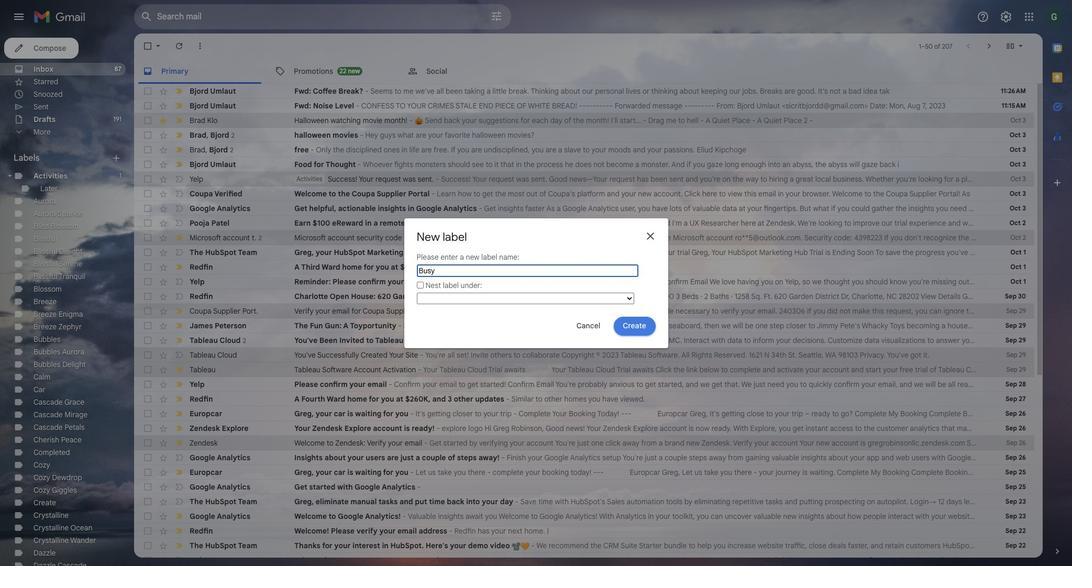 Task type: locate. For each thing, give the bounding box(es) containing it.
dr
[[404, 321, 411, 330]]

again
[[458, 277, 476, 286]]

recognize
[[923, 233, 956, 242]]

your down analytics.
[[974, 468, 988, 477]]

2 25 from the top
[[1019, 483, 1026, 491]]

1 for reminder: please confirm your email - thanks again for joining yelp! we still need you to confirm your email. confirm email we love having you on yelp, so we thought you should know you're missing out on great features like our week
[[1023, 278, 1026, 285]]

2 vertical spatial brad
[[190, 145, 205, 154]]

interact
[[888, 512, 914, 521]]

activities inside 'activities success! your request was sent. - success! your request was sent. good news—your request has been sent and you're on the way to hiring a great local business. whether you're looking for a plumbe'
[[296, 175, 322, 183]]

2 car from the top
[[334, 468, 346, 477]]

1 vertical spatial started
[[309, 482, 335, 492]]

marke
[[1052, 497, 1072, 506]]

garden
[[393, 292, 419, 301], [789, 292, 813, 301]]

halloween
[[294, 116, 329, 125]]

having
[[737, 277, 759, 286]]

peterson for james peterson has invited you to join the tableau site, hcc!$8sh#dkhmc. interact with data to inform your decisions. customize data visualizations to answer your questions. share discoveries
[[457, 336, 486, 345]]

1 vertical spatial sep 22
[[1005, 542, 1026, 549]]

main content containing primary
[[134, 34, 1072, 566]]

2 yelp from the top
[[190, 277, 205, 286]]

0 vertical spatial me
[[403, 86, 414, 96]]

app,
[[994, 512, 1009, 521]]

6 not important switch from the top
[[174, 277, 184, 287]]

2 the hubspot team from the top
[[190, 497, 257, 506]]

sep for tableau software account activation - your tableau cloud trial awaits ‌ ‌ ‌ ‌ ‌ ‌ ‌ ‌ ‌ ‌ ‌ ‌ ‌ your tableau cloud trial awaits click the link below to complete and activate your account and start your free trial of tableau cloud let's
[[1006, 366, 1018, 373]]

need down portal!
[[950, 204, 967, 213]]

tab list inside main content
[[134, 59, 1043, 84]]

2 couple from the left
[[665, 453, 687, 462]]

portal!
[[939, 189, 960, 199]]

welcome for welcome to the coupa supplier portal - learn how to get the most out of coupa's platform and your new account. click here to view this email in your browser. welcome to the coupa supplier portal! as
[[294, 189, 327, 199]]

new down now
[[686, 438, 700, 448]]

1 horizontal spatial action
[[514, 556, 534, 565]]

activate
[[777, 365, 804, 374]]

1 oct 1 from the top
[[1011, 248, 1026, 256]]

2 open from the left
[[600, 292, 618, 301]]

how up hear
[[990, 204, 1004, 213]]

row containing james peterson
[[134, 318, 1034, 333]]

3 yelp from the top
[[190, 380, 205, 389]]

demo left video
[[468, 541, 488, 550]]

zendesk. down ready.
[[702, 438, 732, 448]]

23 for across
[[1019, 512, 1026, 520]]

updates for a third ward home for you at $410k, and 5 other updates
[[469, 262, 498, 272]]

fwd: for fwd: noise level - confess to your crimes stale end piece of white bread! ---------- forwarded message --------- from: bjord umlaut <sicritbjordd@gmail.com> date: mon, aug 7, 2023
[[294, 101, 311, 111]]

13 important according to google magic. switch from the top
[[174, 423, 184, 434]]

complete down finish
[[493, 468, 524, 477]]

there down gaining
[[734, 468, 752, 477]]

22 right layer
[[1019, 556, 1026, 564]]

bjord umlaut
[[190, 86, 236, 96], [190, 101, 236, 111], [190, 160, 236, 169]]

not important switch for insights about your users are just a couple of steps away!
[[174, 453, 184, 463]]

26 for welcome to zendesk: verify your email - get started by verifying your account you're just one click away from a brand new zendesk. verify your account your new account is gregrobinsonllc.zendesk.com see you there, the zendesk team
[[1019, 439, 1026, 447]]

gather
[[872, 204, 894, 213]]

0 vertical spatial out
[[526, 189, 538, 199]]

the down whether
[[873, 189, 884, 199]]

25 for get started with google analytics - ‌ ‌ ‌ ‌ ‌ ‌ ‌ ‌ ‌ ‌ ‌ ‌ ‌ ‌ ‌ ‌ ‌ ‌ ‌ ‌ ‌ ‌ ‌ ‌ ‌ ‌ ‌ ‌ ‌ ‌ ‌ ‌ ‌ ‌ ‌ ‌ ‌ ‌ ‌ ‌ ‌ ‌ ‌ ‌ ‌ ‌ ‌ ‌ ‌ ‌ ‌ ‌ ‌ ‌ ‌ ‌ ‌ ‌ ‌ ‌ ‌ ‌ ‌ ‌ ‌ ‌ ‌ ‌ ‌ ‌ ‌ ‌ ‌ ‌ ‌ ‌ ‌ ‌ ‌ ‌ ‌ ‌ ‌ ‌ ‌ ‌ ‌ ‌ ‌ ‌ ‌ ‌ ‌ ‌ ‌ ‌ ‌ ‌ ‌ ‌ ‌
[[1019, 483, 1026, 491]]

jobs.
[[742, 86, 758, 96]]

26 for insights about your users are just a couple of steps away! - finish your google analytics setup you're just a couple steps away from gaining valuable insights about your app and web users with google analytics. now that you've cre
[[1019, 454, 1026, 461]]

you've down visualizations
[[887, 350, 908, 360]]

has up welcome to the coupa supplier portal - learn how to get the most out of coupa's platform and your new account. click here to view this email in your browser. welcome to the coupa supplier portal! as on the top of the page
[[637, 174, 649, 184]]

marketing down the remote
[[367, 248, 403, 257]]

eliminating
[[694, 497, 730, 506]]

0 vertical spatial verify
[[721, 306, 739, 316]]

0 horizontal spatial that
[[501, 160, 514, 169]]

team for greg, your hubspot marketing hub trial is ending soon - get a personalized demo for music. 3 days left in your trial greg, your hubspot marketing hub trial is ending soon to save the progress you've made in the marketing tools, yo
[[238, 248, 257, 257]]

67 ͏ from the left
[[673, 526, 675, 536]]

3 google analytics from the top
[[190, 482, 250, 492]]

other
[[448, 262, 467, 272], [539, 262, 557, 272], [454, 394, 473, 404], [544, 394, 562, 404]]

about up waiting.
[[829, 453, 848, 462]]

0 vertical spatial been
[[446, 86, 463, 96]]

0 horizontal spatial you've
[[947, 248, 968, 257]]

under:
[[461, 281, 482, 290]]

promotions, 22 new messages, tab
[[267, 59, 399, 84]]

oct 1 for greg, your hubspot marketing hub trial is ending soon - get a personalized demo for music. 3 days left in your trial greg, your hubspot marketing hub trial is ending soon to save the progress you've made in the marketing tools, yo
[[1011, 248, 1026, 256]]

1 vertical spatial free
[[900, 365, 913, 374]]

not important switch for greg, your hubspot marketing hub trial is ending soon
[[174, 247, 184, 258]]

viewed. up greg, your car is waiting for you - it's getting closer to your trip - complete your booking today! --- ‌ ‌ ‌ ‌ ‌ ‌ ‌ ‌ ‌ ‌ ‌ ‌ ‌ europcar greg, it's getting close to your trip – ready to go? complete my booking complete booking
[[620, 394, 645, 404]]

the hubspot team for greg, your hubspot marketing hub trial is ending soon - get a personalized demo for music. 3 days left in your trial greg, your hubspot marketing hub trial is ending soon to save the progress you've made in the marketing tools, yo
[[190, 248, 257, 257]]

peterson for james peterson
[[215, 321, 247, 330]]

0 vertical spatial the hubspot team
[[190, 248, 257, 257]]

following
[[570, 233, 600, 242]]

0 vertical spatial by
[[469, 438, 477, 448]]

1 vertical spatial sep 23
[[1006, 512, 1026, 520]]

None search field
[[134, 4, 511, 29]]

sep 23 for across
[[1006, 512, 1026, 520]]

1 vertical spatial homes
[[564, 394, 587, 404]]

starred snoozed sent
[[34, 77, 63, 112]]

tableau
[[190, 335, 218, 345], [375, 336, 403, 345], [575, 336, 601, 345], [190, 350, 216, 360], [620, 350, 646, 360], [190, 365, 216, 374], [294, 365, 320, 374], [440, 365, 466, 374], [568, 365, 594, 374], [938, 365, 964, 374]]

end
[[479, 101, 493, 111]]

0 horizontal spatial month!
[[384, 116, 407, 125]]

sat,
[[1040, 292, 1052, 301]]

collaborate
[[522, 350, 560, 360]]

great up it on the right of page
[[982, 277, 999, 286]]

create inside create button
[[623, 321, 646, 331]]

55 ͏ from the left
[[650, 526, 652, 536]]

28 ͏ from the left
[[600, 526, 601, 536]]

umlaut for fwd: coffee break? - seems to me we've all been taking a little break. thinking about our personal lives or thinking about keeping our jobs. breaks are good. it's not a bad idea tak
[[210, 86, 236, 96]]

sep down app,
[[1005, 527, 1017, 535]]

blissful tranquil link
[[34, 272, 85, 281]]

tasks right 'repetitive'
[[766, 497, 783, 506]]

hub
[[405, 248, 420, 257], [794, 248, 808, 257]]

1 vertical spatial 2023
[[602, 350, 619, 360]]

1 house from the left
[[620, 292, 641, 301]]

1 brad , bjord 2 from the top
[[190, 130, 235, 140]]

important according to google magic. switch for food for thought - whoever fights monsters should see to it that in the process he does not become a monster. and if you gaze long enough into an abyss, the abyss will gaze back i
[[174, 159, 184, 170]]

home up house: on the bottom left of page
[[342, 262, 362, 272]]

10 not important switch from the top
[[174, 482, 184, 492]]

2 brad from the top
[[190, 130, 207, 140]]

free down got
[[900, 365, 913, 374]]

complete down 1621
[[730, 365, 761, 374]]

all up crimes on the top of page
[[436, 86, 444, 96]]

16 ͏ from the left
[[577, 526, 579, 536]]

1 was from the left
[[403, 174, 416, 184]]

2 vertical spatial sep 22
[[1005, 556, 1026, 564]]

sep 22 for take action to secure access to your hubspot account the hubspot account music is being protected with two-factor authentication (2fa), an extra layer of security to help k
[[1005, 556, 1026, 564]]

3 cascade from the top
[[34, 423, 63, 432]]

a left fourth
[[294, 394, 300, 404]]

1 horizontal spatial be
[[938, 380, 946, 389]]

1 horizontal spatial it's
[[710, 409, 720, 418]]

1 vertical spatial see
[[967, 438, 979, 448]]

1 vertical spatial into
[[466, 497, 480, 506]]

–
[[805, 409, 810, 418]]

security
[[471, 233, 499, 242], [804, 233, 832, 242], [627, 306, 654, 316]]

20 row from the top
[[134, 362, 1034, 377]]

a up answer
[[942, 321, 946, 330]]

1 team from the top
[[238, 248, 257, 257]]

older image
[[984, 41, 995, 51]]

tab list containing primary
[[134, 59, 1043, 84]]

0 vertical spatial peterson
[[215, 321, 247, 330]]

greg, your car is waiting for you - let us take you there - complete your booking today! --- ‌ ‌ ‌ ‌ ‌ ‌ ‌ ‌ ‌ ‌ ‌ ‌ ‌ europcar greg, let us take you there - your journey is waiting. complete my booking complete booking your rental
[[294, 468, 1011, 477]]

0 vertical spatial 2023
[[929, 101, 946, 111]]

uncover
[[725, 512, 752, 521]]

, for halloween movies
[[207, 130, 208, 140]]

0 horizontal spatial couple
[[422, 453, 446, 462]]

sep for you've successfully created your site - you're all set! invite others to collaborate copyright © 2023 tableau software. all rights reserved. 1621 n 34th st. seattle, wa 98103 privacy. you've got it.
[[1006, 351, 1018, 359]]

a down jobs.
[[757, 116, 762, 125]]

a down ready!
[[416, 453, 420, 462]]

have up today!
[[602, 394, 618, 404]]

greg,
[[294, 248, 314, 257], [692, 248, 710, 257], [294, 409, 314, 418], [690, 409, 708, 418], [294, 468, 314, 477], [662, 468, 680, 477], [294, 497, 314, 506], [1007, 541, 1025, 550]]

away!
[[479, 453, 500, 462]]

2 vertical spatial my
[[871, 468, 881, 477]]

gaze up whether
[[862, 160, 878, 169]]

0 horizontal spatial awaits
[[504, 365, 526, 374]]

you up the save on the top of the page
[[891, 233, 903, 242]]

halloween
[[294, 130, 331, 140], [472, 130, 506, 140]]

1 horizontal spatial sent.
[[531, 174, 547, 184]]

about down the prospecting at the right
[[826, 512, 846, 521]]

go!
[[987, 380, 997, 389]]

tab list up fwd: coffee break? - seems to me we've all been taking a little break. thinking about our personal lives or thinking about keeping our jobs. breaks are good. it's not a bad idea tak in the top of the page
[[134, 59, 1043, 84]]

away right click
[[622, 438, 640, 448]]

get
[[294, 204, 307, 213], [484, 204, 496, 213], [497, 248, 509, 257], [429, 438, 442, 448], [294, 482, 307, 492]]

keeping
[[701, 86, 727, 96]]

booking left rental
[[945, 468, 972, 477]]

us
[[428, 468, 436, 477], [695, 468, 702, 477]]

2 hub from the left
[[794, 248, 808, 257]]

you've for you've successfully created your site - you're all set! invite others to collaborate copyright © 2023 tableau software. all rights reserved. 1621 n 34th st. seattle, wa 98103 privacy. you've got it.
[[294, 350, 316, 360]]

not right did
[[840, 306, 851, 316]]

2 action from the left
[[514, 556, 534, 565]]

please confirm your email - confirm your email to get started! confirm email you're probably anxious to get started, and we get that. we just need you to quickly confirm your email, and we will be all ready to go! we look
[[294, 380, 1025, 389]]

0 horizontal spatial us
[[428, 468, 436, 477]]

and right email,
[[900, 380, 912, 389]]

your down $410k,
[[388, 277, 404, 286]]

19 row from the top
[[134, 348, 1034, 362]]

2 ux from the left
[[690, 218, 699, 228]]

fwd: left coffee
[[294, 86, 311, 96]]

1 vertical spatial sep 25
[[1005, 483, 1026, 491]]

customize
[[828, 336, 863, 345]]

has up "others"
[[488, 336, 500, 345]]

0 horizontal spatial been
[[446, 86, 463, 96]]

0 vertical spatial ready
[[957, 380, 976, 389]]

6 important according to google magic. switch from the top
[[174, 262, 184, 272]]

1 horizontal spatial couple
[[665, 453, 687, 462]]

2 explore from the left
[[344, 424, 371, 433]]

4 ͏ from the left
[[555, 526, 556, 536]]

not important switch
[[174, 174, 184, 184], [174, 189, 184, 199], [174, 203, 184, 214], [174, 218, 184, 228], [174, 247, 184, 258], [174, 277, 184, 287], [174, 291, 184, 302], [174, 350, 184, 360], [174, 453, 184, 463], [174, 482, 184, 492], [174, 497, 184, 507], [174, 555, 184, 566]]

1 horizontal spatial let
[[682, 468, 693, 477]]

more
[[34, 127, 51, 137]]

2 vertical spatial breeze
[[34, 322, 57, 332]]

2 breeze from the top
[[34, 310, 57, 319]]

be up james peterson has invited you to join the tableau site, hcc!$8sh#dkhmc. interact with data to inform your decisions. customize data visualizations to answer your questions. share discoveries
[[745, 321, 754, 330]]

1 horizontal spatial patel
[[639, 218, 656, 228]]

cascade up cherish
[[34, 423, 63, 432]]

23 row from the top
[[134, 406, 1034, 421]]

68 ͏ from the left
[[675, 526, 677, 536]]

row
[[134, 84, 1034, 98], [134, 98, 1034, 113], [134, 113, 1034, 128], [134, 128, 1034, 142], [134, 142, 1034, 157], [134, 157, 1034, 172], [134, 172, 1034, 186], [134, 186, 1034, 201], [134, 201, 1034, 216], [134, 216, 1034, 230], [134, 230, 1072, 245], [134, 245, 1072, 260], [134, 260, 1034, 274], [134, 274, 1072, 289], [134, 289, 1072, 304], [134, 304, 1072, 318], [134, 318, 1034, 333], [134, 333, 1072, 348], [134, 348, 1034, 362], [134, 362, 1034, 377], [134, 377, 1034, 392], [134, 392, 1034, 406], [134, 406, 1034, 421], [134, 421, 1072, 436], [134, 436, 1072, 450], [134, 450, 1072, 465], [134, 465, 1034, 480], [134, 480, 1034, 494], [134, 494, 1072, 509], [134, 509, 1072, 524], [134, 524, 1034, 538], [134, 538, 1072, 553], [134, 553, 1072, 566]]

security down hello
[[471, 233, 499, 242]]

0 vertical spatial 23
[[1019, 498, 1026, 505]]

you right thank
[[1049, 541, 1061, 550]]

google analytics for get started with google analytics
[[190, 482, 250, 492]]

sep for take action to secure access to your hubspot account - take action to secure access to your hubspot account the hubspot account music is being protected with two-factor authentication (2fa), an extra layer of security to help k
[[1005, 556, 1017, 564]]

yelp!
[[513, 277, 528, 286]]

ready right –
[[811, 409, 830, 418]]

3 bjord umlaut from the top
[[190, 160, 236, 169]]

tableau software account activation - your tableau cloud trial awaits ‌ ‌ ‌ ‌ ‌ ‌ ‌ ‌ ‌ ‌ ‌ ‌ ‌ your tableau cloud trial awaits click the link below to complete and activate your account and start your free trial of tableau cloud let's
[[294, 365, 1006, 374]]

you've left cre
[[1039, 453, 1060, 462]]

trip up greg
[[500, 409, 512, 418]]

9 not important switch from the top
[[174, 453, 184, 463]]

oct for hey guys what are your favorite halloween movies?
[[1010, 131, 1021, 139]]

0 horizontal spatial place
[[732, 116, 750, 125]]

brad for halloween
[[190, 130, 207, 140]]

0 horizontal spatial explore
[[222, 424, 249, 433]]

at left $260k,
[[396, 394, 403, 404]]

1 vertical spatial car
[[334, 468, 346, 477]]

your up 'user,'
[[621, 189, 636, 199]]

1 horizontal spatial place
[[784, 116, 802, 125]]

settings image
[[1000, 10, 1012, 23]]

welcome
[[294, 189, 327, 199], [832, 189, 863, 199], [294, 438, 325, 448], [294, 512, 327, 521], [499, 512, 529, 521]]

sep 29 for tableau software account activation - your tableau cloud trial awaits ‌ ‌ ‌ ‌ ‌ ‌ ‌ ‌ ‌ ‌ ‌ ‌ ‌ your tableau cloud trial awaits click the link below to complete and activate your account and start your free trial of tableau cloud let's
[[1006, 366, 1026, 373]]

new label heading
[[417, 230, 467, 244]]

that.
[[724, 380, 740, 389]]

14 row from the top
[[134, 274, 1072, 289]]

idea
[[863, 86, 878, 96]]

0 vertical spatial days
[[623, 248, 638, 257]]

just down ready!
[[400, 453, 414, 462]]

code
[[385, 233, 402, 242], [501, 233, 517, 242], [630, 233, 647, 242]]

8 row from the top
[[134, 186, 1034, 201]]

cancel
[[576, 321, 600, 331]]

11 row from the top
[[134, 230, 1072, 245]]

2 vertical spatial team
[[238, 541, 257, 550]]

a inside alert dialog
[[460, 252, 464, 262]]

completed link
[[34, 448, 70, 457]]

📽️ image
[[512, 542, 521, 551]]

2 horizontal spatial that
[[1024, 453, 1037, 462]]

our
[[582, 86, 593, 96], [729, 86, 741, 96], [882, 218, 893, 228], [1044, 277, 1055, 286]]

46 ͏ from the left
[[633, 526, 635, 536]]

48 ͏ from the left
[[637, 526, 639, 536]]

favorite
[[490, 292, 516, 301]]

0 vertical spatial crystalline
[[34, 511, 69, 520]]

main menu image
[[13, 10, 25, 23]]

1 horizontal spatial access
[[569, 556, 593, 565]]

redfin for a fourth ward home for you at $260k, and 3 other updates
[[190, 394, 213, 404]]

the hubspot team for greg, eliminate manual tasks and put time back into your day - save time with hubspot's sales automation tools by eliminating repetitive tasks and putting prospecting on autopilot. login→ 12 days left in your trial scale your marke
[[190, 497, 257, 506]]

microsoft up enter
[[409, 233, 441, 242]]

0 vertical spatial cascade
[[34, 398, 63, 407]]

71 ͏ from the left
[[680, 526, 682, 536]]

0 horizontal spatial complete
[[493, 468, 524, 477]]

73 ͏ from the left
[[684, 526, 686, 536]]

today!
[[597, 409, 619, 418]]

main content
[[134, 34, 1072, 566]]

620
[[378, 292, 391, 301], [774, 292, 787, 301]]

zendesk
[[407, 218, 437, 228], [515, 218, 543, 228], [190, 424, 220, 433], [312, 424, 343, 433], [603, 424, 631, 433], [190, 438, 218, 448], [1031, 438, 1059, 448]]

listings
[[518, 292, 544, 301]]

57 ͏ from the left
[[654, 526, 656, 536]]

insights up address
[[438, 512, 464, 521]]

please up interest
[[331, 526, 355, 536]]

0 vertical spatial ,
[[207, 130, 208, 140]]

email down ready!
[[405, 438, 422, 448]]

1 horizontal spatial if
[[687, 160, 691, 169]]

important according to google magic. switch for welcome to zendesk: verify your email - get started by verifying your account you're just one click away from a brand new zendesk. verify your account your new account is gregrobinsonllc.zendesk.com see you there, the zendesk team
[[174, 438, 184, 448]]

steps left away!
[[457, 453, 477, 462]]

1 horizontal spatial email.
[[758, 306, 777, 316]]

1 cozy from the top
[[34, 460, 50, 470]]

row containing zendesk
[[134, 436, 1072, 450]]

not important switch for earn $100 ereward in a remote zendesk ux study
[[174, 218, 184, 228]]

1 vertical spatial viewed.
[[620, 394, 645, 404]]

1 time from the left
[[429, 497, 445, 506]]

out up faster
[[526, 189, 538, 199]]

hey down movie
[[365, 130, 378, 140]]

1 vertical spatial peterson
[[457, 336, 486, 345]]

11 not important switch from the top
[[174, 497, 184, 507]]

not important switch for reminder: please confirm your email
[[174, 277, 184, 287]]

greg, your hubspot marketing hub trial is ending soon - get a personalized demo for music. 3 days left in your trial greg, your hubspot marketing hub trial is ending soon to save the progress you've made in the marketing tools, yo
[[294, 248, 1072, 257]]

my up customer
[[889, 409, 898, 418]]

below
[[585, 306, 605, 316]]

and left "5"
[[426, 262, 440, 272]]

1 fun from the left
[[310, 321, 323, 330]]

oct 2 right hear
[[1010, 219, 1026, 227]]

site
[[405, 350, 418, 360]]

activities for activities
[[34, 171, 68, 181]]

1 vertical spatial breeze
[[34, 310, 57, 319]]

personal
[[595, 86, 624, 96]]

not important switch for get helpful, actionable insights in google analytics
[[174, 203, 184, 214]]

26 ͏ from the left
[[596, 526, 598, 536]]

favorite
[[445, 130, 470, 140]]

25 ͏ from the left
[[594, 526, 596, 536]]

and
[[671, 160, 685, 169]]

oct 3 for free - only the disciplined ones in life are free. if you are undisciplined, you are a slave to your moods and your passions. eliud kipchoge
[[1010, 146, 1026, 153]]

important according to google magic. switch for welcome! please verify your email address - redfin has your next home. | ͏ ͏ ͏ ͏ ͏ ͏ ͏ ͏ ͏ ͏ ͏ ͏ ͏ ͏ ͏ ͏ ͏ ͏ ͏ ͏ ͏ ͏ ͏ ͏ ͏ ͏ ͏ ͏ ͏ ͏ ͏ ͏ ͏ ͏ ͏ ͏ ͏ ͏ ͏ ͏ ͏ ͏ ͏ ͏ ͏ ͏ ͏ ͏ ͏ ͏ ͏ ͏ ͏ ͏ ͏ ͏ ͏ ͏ ͏ ͏ ͏ ͏ ͏ ͏ ͏ ͏ ͏ ͏ ͏ ͏ ͏ ͏ ͏ ͏ ͏ ͏ ͏ ͏ ͏ ͏ ͏ ͏ ͏ ͏ ͏ ͏
[[174, 526, 184, 536]]

4 not important switch from the top
[[174, 218, 184, 228]]

labels heading
[[14, 153, 111, 163]]

1 horizontal spatial peterson
[[457, 336, 486, 345]]

confirm
[[662, 277, 688, 286], [394, 380, 421, 389], [508, 380, 534, 389]]

pooja
[[190, 218, 209, 228], [619, 218, 637, 228]]

sep 26 down the there,
[[1005, 454, 1026, 461]]

2 tasks from the left
[[766, 497, 783, 506]]

your down crm
[[603, 556, 618, 565]]

crm
[[603, 541, 619, 550]]

2 inside tableau cloud 2
[[243, 337, 246, 344]]

0 vertical spatial brad , bjord 2
[[190, 130, 235, 140]]

greg, left eliminate
[[294, 497, 314, 506]]

2 success! from the left
[[441, 174, 471, 184]]

cascade mirage link
[[34, 410, 87, 420]]

on down long
[[722, 174, 731, 184]]

0 horizontal spatial it's
[[416, 409, 425, 418]]

2 23 from the top
[[1019, 512, 1026, 520]]

social tab
[[399, 59, 531, 84]]

oct for thanks again for joining yelp! we still need you to confirm your email. confirm email we love having you on yelp, so we thought you should know you're missing out on great features like our week
[[1011, 278, 1022, 285]]

good.
[[797, 86, 816, 96]]

1 horizontal spatial started
[[443, 438, 467, 448]]

should up 'charlotte,'
[[866, 277, 888, 286]]

row containing coupa verified
[[134, 186, 1034, 201]]

away down ready.
[[709, 453, 726, 462]]

1 25 from the top
[[1019, 468, 1026, 476]]

microsoft account security code - microsoft account security code please use the following security code for the microsoft account ro**5@outlook.com. security code: 4398223 if you don't recognize the microsoft account ro**5@outlo
[[294, 233, 1072, 242]]

portal for verify your email for coupa supplier portal
[[415, 306, 435, 316]]

the down free - only the disciplined ones in life are free. if you are undisciplined, you are a slave to your moods and your passions. eliud kipchoge
[[524, 160, 535, 169]]

2 awaits from the left
[[632, 365, 654, 374]]

enigma
[[58, 310, 83, 319]]

analytics! down hubspot's
[[565, 512, 598, 521]]

0 vertical spatial will
[[849, 160, 860, 169]]

1 horizontal spatial into
[[768, 160, 780, 169]]

your down "whoever"
[[359, 174, 374, 184]]

closer down 240306
[[786, 321, 807, 330]]

important according to google magic. switch for greg, your car is waiting for you - let us take you there - complete your booking today! --- ‌ ‌ ‌ ‌ ‌ ‌ ‌ ‌ ‌ ‌ ‌ ‌ ‌ europcar greg, let us take you there - your journey is waiting. complete my booking complete booking your rental
[[174, 467, 184, 478]]

for
[[521, 116, 530, 125], [314, 160, 324, 169], [944, 174, 954, 184], [649, 233, 658, 242], [582, 248, 592, 257], [364, 262, 374, 272], [478, 277, 487, 286], [351, 306, 361, 316], [499, 306, 509, 316], [369, 394, 379, 404], [383, 409, 393, 418], [383, 468, 393, 477], [322, 541, 332, 550], [1063, 541, 1072, 550]]

important according to google magic. switch for your zendesk explore account is ready! - explore logo hi greg robinson, good news! your zendesk explore account is now ready. with explore, you get instant access to the customer analytics that matter—and the deeper understan
[[174, 423, 184, 434]]

interest
[[352, 541, 380, 550]]

been
[[446, 86, 463, 96], [651, 174, 667, 184]]

3 crystalline from the top
[[34, 536, 69, 545]]

2
[[804, 116, 808, 125], [231, 131, 235, 139], [230, 146, 233, 154], [1022, 219, 1026, 227], [1023, 234, 1026, 241], [258, 234, 262, 242], [704, 292, 708, 301], [243, 337, 246, 344]]

0 vertical spatial bubbles
[[34, 335, 60, 344]]

0 horizontal spatial hub
[[405, 248, 420, 257]]

🎃 image
[[415, 117, 423, 126]]

james for james peterson has invited you to join the tableau site, hcc!$8sh#dkhmc. interact with data to inform your decisions. customize data visualizations to answer your questions. share discoveries
[[433, 336, 455, 345]]

ones
[[384, 145, 400, 155]]

if right cresino,
[[442, 321, 447, 330]]

1 vertical spatial close
[[809, 541, 827, 550]]

23 ͏ from the left
[[590, 526, 592, 536]]

3 important mainly because you often read messages with this label. switch from the top
[[174, 335, 184, 346]]

sep up let's
[[1005, 336, 1017, 344]]

fwd: noise level - confess to your crimes stale end piece of white bread! ---------- forwarded message --------- from: bjord umlaut <sicritbjordd@gmail.com> date: mon, aug 7, 2023
[[294, 101, 946, 111]]

tableau down copyright on the bottom
[[568, 365, 594, 374]]

waiting
[[355, 409, 381, 418], [355, 468, 381, 477]]

38 ͏ from the left
[[618, 526, 620, 536]]

0 horizontal spatial verify
[[357, 526, 378, 536]]

us down insights about your users are just a couple of steps away! - finish your google analytics setup you're just a couple steps away from gaining valuable insights about your app and web users with google analytics. now that you've cre
[[695, 468, 702, 477]]

2 steps from the left
[[689, 453, 707, 462]]

1 vertical spatial that
[[941, 424, 955, 433]]

2 horizontal spatial my
[[889, 409, 898, 418]]

one up inform
[[755, 321, 768, 330]]

from:
[[717, 101, 735, 111]]

trial down microsoft account security code - microsoft account security code please use the following security code for the microsoft account ro**5@outlook.com. security code: 4398223 if you don't recognize the microsoft account ro**5@outlo on the top of the page
[[677, 248, 690, 257]]

oct 1
[[1011, 248, 1026, 256], [1011, 263, 1026, 271], [1011, 278, 1026, 285]]

car for greg, your car is waiting for you - it's getting closer to your trip - complete your booking today! --- ‌ ‌ ‌ ‌ ‌ ‌ ‌ ‌ ‌ ‌ ‌ ‌ ‌ europcar greg, it's getting close to your trip – ready to go? complete my booking complete booking
[[334, 409, 346, 418]]

a right 'hiring'
[[790, 174, 794, 184]]

2 marketing from the left
[[759, 248, 792, 257]]

sep 26 for your zendesk explore account is ready! - explore logo hi greg robinson, good news! your zendesk explore account is now ready. with explore, you get instant access to the customer analytics that matter—and the deeper understan
[[1005, 424, 1026, 432]]

yelp up coupa verified
[[190, 174, 203, 184]]

marketing
[[367, 248, 403, 257], [759, 248, 792, 257]]

new inside promotions, 22 new messages, tab
[[348, 67, 360, 75]]

redfin for a third ward home for you at $410k, and 5 other updates
[[190, 262, 213, 272]]

spen
[[1057, 306, 1072, 316]]

3 blissful from the top
[[34, 259, 57, 269]]

bjord umlaut for fwd: noise level
[[190, 101, 236, 111]]

18 ͏ from the left
[[581, 526, 583, 536]]

47 ͏ from the left
[[635, 526, 637, 536]]

important according to google magic. switch for free - only the disciplined ones in life are free. if you are undisciplined, you are a slave to your moods and your passions. eliud kipchoge
[[174, 145, 184, 155]]

sep for welcome to zendesk: verify your email - get started by verifying your account you're just one click away from a brand new zendesk. verify your account your new account is gregrobinsonllc.zendesk.com see you there, the zendesk team
[[1006, 439, 1018, 447]]

row containing zendesk explore
[[134, 421, 1072, 436]]

1 620 from the left
[[378, 292, 391, 301]]

getting
[[427, 409, 451, 418], [721, 409, 745, 418]]

0 horizontal spatial was
[[403, 174, 416, 184]]

sep 25 for get started with google analytics - ‌ ‌ ‌ ‌ ‌ ‌ ‌ ‌ ‌ ‌ ‌ ‌ ‌ ‌ ‌ ‌ ‌ ‌ ‌ ‌ ‌ ‌ ‌ ‌ ‌ ‌ ‌ ‌ ‌ ‌ ‌ ‌ ‌ ‌ ‌ ‌ ‌ ‌ ‌ ‌ ‌ ‌ ‌ ‌ ‌ ‌ ‌ ‌ ‌ ‌ ‌ ‌ ‌ ‌ ‌ ‌ ‌ ‌ ‌ ‌ ‌ ‌ ‌ ‌ ‌ ‌ ‌ ‌ ‌ ‌ ‌ ‌ ‌ ‌ ‌ ‌ ‌ ‌ ‌ ‌ ‌ ‌ ‌ ‌ ‌ ‌ ‌ ‌ ‌ ‌ ‌ ‌ ‌ ‌ ‌ ‌ ‌ ‌ ‌ ‌ ‌
[[1005, 483, 1026, 491]]

0 horizontal spatial access
[[373, 556, 398, 565]]

1 success! from the left
[[328, 174, 357, 184]]

1 vertical spatial blossom
[[34, 284, 62, 294]]

26 for greg, your car is waiting for you - it's getting closer to your trip - complete your booking today! --- ‌ ‌ ‌ ‌ ‌ ‌ ‌ ‌ ‌ ‌ ‌ ‌ ‌ europcar greg, it's getting close to your trip – ready to go? complete my booking complete booking
[[1019, 410, 1026, 417]]

google analytics for get helpful, actionable insights in google analytics
[[190, 204, 250, 213]]

waiting for it's getting closer to your trip - complete your booking today! --- ‌ ‌ ‌ ‌ ‌ ‌ ‌ ‌ ‌ ‌ ‌ ‌ ‌ europcar greg, it's getting close to your trip – ready to go? complete my booking complete booking
[[355, 409, 381, 418]]

home down account
[[347, 394, 367, 404]]

ward for fourth
[[327, 394, 345, 404]]

good left news!
[[546, 424, 564, 433]]

sep down rental
[[1005, 483, 1017, 491]]

row containing brad klo
[[134, 113, 1034, 128]]

there,
[[995, 438, 1015, 448]]

you're right site
[[425, 350, 446, 360]]

not important switch for you've successfully created your site
[[174, 350, 184, 360]]

3 brad from the top
[[190, 145, 205, 154]]

0 vertical spatial email
[[690, 277, 708, 286]]

0 vertical spatial create
[[623, 321, 646, 331]]

you down activate
[[786, 380, 798, 389]]

welcome for welcome to google analytics! - valuable insights await you welcome to google analytics! with analytics in your toolkit, you can uncover valuable new insights about how people interact with your website, your app, and across devices
[[294, 512, 327, 521]]

tab list
[[1043, 34, 1072, 528], [134, 59, 1043, 84]]

a up research!
[[557, 204, 561, 213]]

sep right sat,
[[1054, 292, 1067, 301]]

0 vertical spatial complete
[[730, 365, 761, 374]]

hcc!$8sh#dkhmc.
[[618, 336, 682, 345]]

labels navigation
[[0, 34, 134, 566]]

54 ͏ from the left
[[648, 526, 650, 536]]

1 horizontal spatial hey
[[993, 541, 1005, 550]]

81 ͏ from the left
[[699, 526, 701, 536]]

oct for whoever fights monsters should see to it that in the process he does not become a monster. and if you gaze long enough into an abyss, the abyss will gaze back i
[[1010, 160, 1021, 168]]

important according to google magic. switch for fwd: coffee break? - seems to me we've all been taking a little break. thinking about our personal lives or thinking about keeping our jobs. breaks are good. it's not a bad idea tak
[[174, 86, 184, 96]]

snoozed link
[[34, 90, 63, 99]]

important according to google magic. switch
[[174, 86, 184, 96], [174, 101, 184, 111], [174, 115, 184, 126], [174, 145, 184, 155], [174, 159, 184, 170], [174, 262, 184, 272], [174, 306, 184, 316], [174, 321, 184, 331], [174, 365, 184, 375], [174, 379, 184, 390], [174, 394, 184, 404], [174, 409, 184, 419], [174, 423, 184, 434], [174, 438, 184, 448], [174, 467, 184, 478], [174, 511, 184, 522], [174, 526, 184, 536], [174, 541, 184, 551]]

by right the 'tools'
[[684, 497, 692, 506]]

60 ͏ from the left
[[660, 526, 662, 536]]

take up get started with google analytics - ‌ ‌ ‌ ‌ ‌ ‌ ‌ ‌ ‌ ‌ ‌ ‌ ‌ ‌ ‌ ‌ ‌ ‌ ‌ ‌ ‌ ‌ ‌ ‌ ‌ ‌ ‌ ‌ ‌ ‌ ‌ ‌ ‌ ‌ ‌ ‌ ‌ ‌ ‌ ‌ ‌ ‌ ‌ ‌ ‌ ‌ ‌ ‌ ‌ ‌ ‌ ‌ ‌ ‌ ‌ ‌ ‌ ‌ ‌ ‌ ‌ ‌ ‌ ‌ ‌ ‌ ‌ ‌ ‌ ‌ ‌ ‌ ‌ ‌ ‌ ‌ ‌ ‌ ‌ ‌ ‌ ‌ ‌ ‌ ‌ ‌ ‌ ‌ ‌ ‌ ‌ ‌ ‌ ‌ ‌ ‌ ‌ ‌ ‌ ‌ ‌
[[438, 468, 452, 477]]

activities inside labels navigation
[[34, 171, 68, 181]]

12 row from the top
[[134, 245, 1072, 260]]

label for new label
[[443, 230, 467, 244]]

setup
[[602, 453, 621, 462]]

help
[[697, 541, 712, 550], [1056, 556, 1070, 565]]

important according to google magic. switch for the fun gun: a toyportunity - dr cresino, if we can have a fun gun stocked in every pharmacy on the eastern seaboard, then we will be one step closer to jimmy pete's whacky toys becoming a household name
[[174, 321, 184, 331]]

1 for a third ward home for you at $410k, and 5 other updates - similar to other homes you have viewed. ‌ ‌ ‌ ‌ ‌ ‌ ‌ ‌ ‌ ‌ ‌ ‌ ‌ ‌ ‌ ‌ ‌ ‌ ‌ ‌ ‌ ‌ ‌ ‌ ‌ ‌ ‌ ‌ ‌ ‌ ‌ ‌ ‌ ‌ ‌ ‌ ‌ ‌ ‌ ‌ ‌ ‌ ‌ ‌ ‌ ‌ ‌ ‌ ‌ ‌ ‌ ‌ ‌ ‌ ‌ ‌ ‌ ‌ ‌ ‌ ‌ ‌ ‌ ‌ ‌ ‌ ‌ ‌ ‌ ‌ ‌ ‌ ‌ ‌ ‌ ‌ ‌ ‌ ‌ ‌ ‌
[[1023, 263, 1026, 271]]

oct for microsoft account security code please use the following security code for the microsoft account ro**5@outlook.com. security code: 4398223 if you don't recognize the microsoft account ro**5@outlo
[[1011, 234, 1021, 241]]

1 horizontal spatial days
[[947, 497, 962, 506]]

2 important according to google magic. switch from the top
[[174, 101, 184, 111]]

28 row from the top
[[134, 480, 1034, 494]]

fwd: for fwd: coffee break? - seems to me we've all been taking a little break. thinking about our personal lives or thinking about keeping our jobs. breaks are good. it's not a bad idea tak
[[294, 86, 311, 96]]

other up explore at bottom left
[[454, 394, 473, 404]]

0 vertical spatial home
[[342, 262, 362, 272]]

0 horizontal spatial an
[[782, 160, 791, 169]]

20 ͏ from the left
[[585, 526, 586, 536]]

42 ͏ from the left
[[626, 526, 628, 536]]

0 vertical spatial click
[[684, 189, 700, 199]]

1 marketing from the left
[[367, 248, 403, 257]]

0 vertical spatial delight
[[59, 247, 83, 256]]

important mainly because you often read messages with this label. switch
[[174, 130, 184, 140], [174, 233, 184, 243], [174, 335, 184, 346]]

0 vertical spatial oct 2
[[1010, 219, 1026, 227]]

portal
[[408, 189, 430, 199], [415, 306, 435, 316], [563, 306, 583, 316]]

created
[[361, 350, 388, 360]]

take down welcome!
[[294, 556, 311, 565]]

your down 'stale'
[[462, 116, 477, 125]]

fights
[[394, 160, 413, 169]]

5 not important switch from the top
[[174, 247, 184, 258]]

26 row from the top
[[134, 450, 1072, 465]]

2 house from the left
[[1017, 292, 1038, 301]]

you down the stocked
[[526, 336, 538, 345]]

can down eliminating
[[711, 512, 723, 521]]

0 horizontal spatial ready
[[811, 409, 830, 418]]

|
[[547, 526, 549, 536]]

love
[[722, 277, 735, 286]]

can down view on the right
[[929, 306, 942, 316]]

sep for greg, your car is waiting for you - let us take you there - complete your booking today! --- ‌ ‌ ‌ ‌ ‌ ‌ ‌ ‌ ‌ ‌ ‌ ‌ ‌ europcar greg, let us take you there - your journey is waiting. complete my booking complete booking your rental
[[1005, 468, 1017, 476]]

of
[[517, 101, 527, 111]]

80 ͏ from the left
[[697, 526, 699, 536]]

this
[[744, 189, 757, 199], [872, 306, 884, 316], [966, 306, 979, 316]]

of
[[564, 116, 571, 125], [539, 189, 546, 199], [684, 204, 691, 213], [930, 365, 937, 374], [448, 453, 455, 462], [1010, 556, 1016, 565]]

0 vertical spatial ward
[[322, 262, 340, 272]]

good for sent.
[[549, 174, 567, 184]]

europcar up zendesk explore
[[190, 409, 222, 418]]

oct for get a personalized demo for music. 3 days left in your trial greg, your hubspot marketing hub trial is ending soon to save the progress you've made in the marketing tools, yo
[[1011, 248, 1022, 256]]

ro**5@outlook.com.
[[735, 233, 803, 242]]

oct for get insights faster as a google analytics user, you have lots of valuable data at your fingertips. but what if you could gather the insights you need about how
[[1010, 204, 1021, 212]]

your up email,
[[883, 365, 898, 374]]

oct 2 up marketing
[[1011, 234, 1026, 241]]

3 request from the left
[[610, 174, 635, 184]]

1 horizontal spatial you've
[[1039, 453, 1060, 462]]

Nest label under: checkbox
[[417, 282, 423, 289]]

19 ͏ from the left
[[583, 526, 585, 536]]

0 horizontal spatial create
[[34, 498, 56, 508]]

1 vertical spatial if
[[831, 204, 836, 213]]

1 horizontal spatial left
[[964, 497, 975, 506]]

0 horizontal spatial marketing
[[367, 248, 403, 257]]

1 vertical spatial similar
[[511, 394, 534, 404]]

marketing down ro**5@outlook.com.
[[759, 248, 792, 257]]

bjord umlaut for food for thought
[[190, 160, 236, 169]]

0 horizontal spatial started
[[309, 482, 335, 492]]

could
[[851, 204, 870, 213]]

across
[[1025, 512, 1047, 521]]

2 garden from the left
[[789, 292, 813, 301]]

sent
[[34, 102, 49, 112]]

22 inside tab
[[339, 67, 346, 75]]

49 ͏ from the left
[[639, 526, 641, 536]]

coupa verified
[[190, 189, 242, 199]]

0 vertical spatial brad
[[190, 116, 205, 125]]



Task type: describe. For each thing, give the bounding box(es) containing it.
noise
[[313, 101, 333, 111]]

your down the 'tools'
[[656, 512, 671, 521]]

6 row from the top
[[134, 157, 1034, 172]]

search mail image
[[137, 7, 156, 26]]

at down view at the right of page
[[739, 204, 746, 213]]

1 gaze from the left
[[707, 160, 723, 169]]

31 ͏ from the left
[[605, 526, 607, 536]]

homes for a third ward home for you at $410k, and 5 other updates
[[558, 262, 581, 272]]

oct 3 for halloween movies - hey guys what are your favorite halloween movies?
[[1010, 131, 1026, 139]]

0 horizontal spatial left
[[640, 248, 651, 257]]

hell
[[687, 116, 699, 125]]

important according to google magic. switch for fwd: noise level - confess to your crimes stale end piece of white bread! ---------- forwarded message --------- from: bjord umlaut <sicritbjordd@gmail.com> date: mon, aug 7, 2023
[[174, 101, 184, 111]]

3 open from the left
[[997, 292, 1015, 301]]

1 horizontal spatial confirm
[[508, 380, 534, 389]]

on up the people
[[867, 497, 875, 506]]

i
[[898, 160, 899, 169]]

63 ͏ from the left
[[665, 526, 667, 536]]

1 vertical spatial email
[[536, 380, 554, 389]]

1 horizontal spatial by
[[684, 497, 692, 506]]

1 vertical spatial will
[[733, 321, 743, 330]]

85 ͏ from the left
[[707, 526, 708, 536]]

1 horizontal spatial can
[[711, 512, 723, 521]]

tableau cloud 2
[[190, 335, 246, 345]]

your down 'send'
[[428, 130, 443, 140]]

51 ͏ from the left
[[643, 526, 645, 536]]

98103
[[838, 350, 858, 360]]

new inside new label alert dialog
[[466, 252, 479, 262]]

ignore
[[944, 306, 965, 316]]

bjord umlaut for fwd: coffee break?
[[190, 86, 236, 96]]

user,
[[620, 204, 636, 213]]

1 patel from the left
[[211, 218, 229, 228]]

5 ͏ from the left
[[556, 526, 558, 536]]

39 ͏ from the left
[[620, 526, 622, 536]]

insights up the remote
[[378, 204, 406, 213]]

sep for get started with google analytics - ‌ ‌ ‌ ‌ ‌ ‌ ‌ ‌ ‌ ‌ ‌ ‌ ‌ ‌ ‌ ‌ ‌ ‌ ‌ ‌ ‌ ‌ ‌ ‌ ‌ ‌ ‌ ‌ ‌ ‌ ‌ ‌ ‌ ‌ ‌ ‌ ‌ ‌ ‌ ‌ ‌ ‌ ‌ ‌ ‌ ‌ ‌ ‌ ‌ ‌ ‌ ‌ ‌ ‌ ‌ ‌ ‌ ‌ ‌ ‌ ‌ ‌ ‌ ‌ ‌ ‌ ‌ ‌ ‌ ‌ ‌ ‌ ‌ ‌ ‌ ‌ ‌ ‌ ‌ ‌ ‌ ‌ ‌ ‌ ‌ ‌ ‌ ‌ ‌ ‌ ‌ ‌ ‌ ‌ ‌ ‌ ‌ ‌ ‌ ‌ ‌
[[1005, 483, 1017, 491]]

0 horizontal spatial into
[[466, 497, 480, 506]]

message
[[652, 101, 682, 111]]

whether
[[865, 174, 894, 184]]

car for greg, your car is waiting for you - let us take you there - complete your booking today! --- ‌ ‌ ‌ ‌ ‌ ‌ ‌ ‌ ‌ ‌ ‌ ‌ ‌ europcar greg, let us take you there - your journey is waiting. complete my booking complete booking your rental
[[334, 468, 346, 477]]

cascade petals link
[[34, 423, 85, 432]]

like
[[1031, 277, 1042, 286]]

brad , bjord 2 for halloween movies
[[190, 130, 235, 140]]

74 ͏ from the left
[[686, 526, 688, 536]]

supplier up the stocked
[[534, 306, 561, 316]]

9 row from the top
[[134, 201, 1034, 216]]

lots
[[670, 204, 682, 213]]

portal left learn
[[408, 189, 430, 199]]

1 it's from the left
[[416, 409, 425, 418]]

🧡 image
[[521, 542, 529, 551]]

invited
[[339, 336, 364, 345]]

sep 22 for we recommend the crm suite starter bundle to help you increase website traffic, close deals faster, and retain customers hubspot logo hey greg, thank you for
[[1005, 542, 1026, 549]]

0 horizontal spatial email.
[[641, 277, 660, 286]]

pooja patel
[[190, 218, 229, 228]]

2 gaze from the left
[[862, 160, 878, 169]]

james for james peterson
[[190, 321, 213, 330]]

0 vertical spatial close
[[747, 409, 764, 418]]

sep 29 down sep 30
[[1006, 307, 1026, 315]]

viewed. for a fourth ward home for you at $260k, and 3 other updates
[[620, 394, 645, 404]]

free - only the disciplined ones in life are free. if you are undisciplined, you are a slave to your moods and your passions. eliud kipchoge
[[294, 145, 746, 155]]

1 vertical spatial need
[[555, 277, 572, 286]]

1 vertical spatial out
[[958, 277, 970, 286]]

1 horizontal spatial email
[[690, 277, 708, 286]]

waiting for let us take you there - complete your booking today! --- ‌ ‌ ‌ ‌ ‌ ‌ ‌ ‌ ‌ ‌ ‌ ‌ ‌ europcar greg, let us take you there - your journey is waiting. complete my booking complete booking your rental
[[355, 468, 381, 477]]

1 horizontal spatial looking
[[918, 174, 942, 184]]

your right zendesk: at the left bottom
[[388, 438, 403, 448]]

1 vertical spatial delight
[[62, 360, 86, 369]]

1 horizontal spatial zendesk.
[[766, 218, 796, 228]]

home for third
[[342, 262, 362, 272]]

yelp for reminder: please confirm your email
[[190, 277, 205, 286]]

1 place from the left
[[732, 116, 750, 125]]

starter
[[639, 541, 662, 550]]

let's
[[987, 365, 1006, 374]]

3 bubbles from the top
[[34, 360, 60, 369]]

please up house: on the bottom left of page
[[333, 277, 356, 286]]

sep 26 for greg, your car is waiting for you - it's getting closer to your trip - complete your booking today! --- ‌ ‌ ‌ ‌ ‌ ‌ ‌ ‌ ‌ ‌ ‌ ‌ ‌ europcar greg, it's getting close to your trip – ready to go? complete my booking complete booking
[[1005, 410, 1026, 417]]

nc
[[887, 292, 897, 301]]

2 it's from the left
[[710, 409, 720, 418]]

we down got
[[914, 380, 923, 389]]

long
[[725, 160, 739, 169]]

your down gaining
[[759, 468, 774, 477]]

team for greg, eliminate manual tasks and put time back into your day - save time with hubspot's sales automation tools by eliminating repetitive tasks and putting prospecting on autopilot. login→ 12 days left in your trial scale your marke
[[238, 497, 257, 506]]

important mainly because you often read messages with this label. switch for tableau
[[174, 335, 184, 346]]

1 code from the left
[[385, 233, 402, 242]]

35 ͏ from the left
[[613, 526, 615, 536]]

1 not important switch from the top
[[174, 174, 184, 184]]

1 vertical spatial complete
[[493, 468, 524, 477]]

two-
[[853, 556, 869, 565]]

greg, down insights about your users are just a couple of steps away! - finish your google analytics setup you're just a couple steps away from gaining valuable insights about your app and web users with google analytics. now that you've cre
[[662, 468, 680, 477]]

32 ͏ from the left
[[607, 526, 609, 536]]

oct for only the disciplined ones in life are free. if you are undisciplined, you are a slave to your moods and your passions. eliud kipchoge
[[1010, 146, 1021, 153]]

from left gaining
[[728, 453, 744, 462]]

cancel button
[[567, 317, 609, 336]]

confess
[[361, 101, 394, 111]]

tranquil
[[59, 272, 85, 281]]

ready!
[[412, 424, 435, 433]]

29 for tableau software account activation - your tableau cloud trial awaits ‌ ‌ ‌ ‌ ‌ ‌ ‌ ‌ ‌ ‌ ‌ ‌ ‌ your tableau cloud trial awaits click the link below to complete and activate your account and start your free trial of tableau cloud let's
[[1019, 366, 1026, 373]]

similar for a third ward home for you at $410k, and 5 other updates
[[506, 262, 528, 272]]

1 blissful from the top
[[34, 234, 57, 244]]

name:
[[499, 252, 519, 262]]

research!
[[545, 218, 578, 228]]

of right layer
[[1010, 556, 1016, 565]]

supplier up the remote
[[377, 189, 406, 199]]

you right explore, at the bottom right of page
[[779, 424, 791, 433]]

1 for greg, your hubspot marketing hub trial is ending soon - get a personalized demo for music. 3 days left in your trial greg, your hubspot marketing hub trial is ending soon to save the progress you've made in the marketing tools, yo
[[1023, 248, 1026, 256]]

researcher
[[701, 218, 739, 228]]

0 horizontal spatial day
[[500, 497, 513, 506]]

local
[[815, 174, 831, 184]]

10 ͏ from the left
[[566, 526, 568, 536]]

43 ͏ from the left
[[628, 526, 630, 536]]

umlaut for fwd: noise level - confess to your crimes stale end piece of white bread! ---------- forwarded message --------- from: bjord umlaut <sicritbjordd@gmail.com> date: mon, aug 7, 2023
[[210, 101, 236, 111]]

inbox
[[34, 64, 53, 74]]

row containing microsoft account t.
[[134, 230, 1072, 245]]

2 vertical spatial has
[[478, 526, 489, 536]]

75 ͏ from the left
[[688, 526, 690, 536]]

2 vertical spatial that
[[1024, 453, 1037, 462]]

0 vertical spatial see
[[546, 292, 558, 301]]

verified
[[214, 189, 242, 199]]

0 horizontal spatial confirm
[[394, 380, 421, 389]]

coupa up toyportunity
[[363, 306, 385, 316]]

1 horizontal spatial see
[[967, 438, 979, 448]]

your zendesk explore account is ready! - explore logo hi greg robinson, good news! your zendesk explore account is now ready. with explore, you get instant access to the customer analytics that matter—and the deeper understan
[[294, 424, 1072, 433]]

send back your suggestions for each day of the month! i'll start... - drag me to hell - a quiet place - a quiet place 2 -
[[423, 116, 813, 125]]

3 cozy from the top
[[34, 486, 50, 495]]

44 ͏ from the left
[[630, 526, 632, 536]]

google analytics for insights about your users are just a couple of steps away!
[[190, 453, 250, 462]]

29 for the fun gun: a toyportunity - dr cresino, if we can have a fun gun stocked in every pharmacy on the eastern seaboard, then we will be one step closer to jimmy pete's whacky toys becoming a household name
[[1019, 322, 1026, 329]]

all left "set!" at the left of page
[[447, 350, 455, 360]]

account down 'researcher'
[[706, 233, 733, 242]]

22 left thank
[[1019, 542, 1026, 549]]

good for robinson,
[[546, 424, 564, 433]]

umlaut for food for thought - whoever fights monsters should see to it that in the process he does not become a monster. and if you gaze long enough into an abyss, the abyss will gaze back i
[[210, 160, 236, 169]]

crystalline ocean link
[[34, 523, 92, 533]]

business
[[1025, 306, 1055, 316]]

authentication
[[891, 556, 939, 565]]

34 ͏ from the left
[[611, 526, 613, 536]]

got
[[910, 350, 921, 360]]

3 important according to google magic. switch from the top
[[174, 115, 184, 126]]

26 for your zendesk explore account is ready! - explore logo hi greg robinson, good news! your zendesk explore account is now ready. with explore, you get instant access to the customer analytics that matter—and the deeper understan
[[1019, 424, 1026, 432]]

hear
[[989, 218, 1004, 228]]

oct 3 for get helpful, actionable insights in google analytics - get insights faster as a google analytics user, you have lots of valuable data at your fingertips. but what if you could gather the insights you need about how
[[1010, 204, 1026, 212]]

advanced search options image
[[486, 6, 507, 27]]

email down "set!" at the left of page
[[439, 380, 457, 389]]

the up local on the right of page
[[815, 160, 826, 169]]

0 vertical spatial not
[[830, 86, 841, 96]]

oct for hello from zendesk research! my name is pooja patel and i'm a ux researcher here at zendesk. we're looking to improve our trial experience and want to hear from
[[1010, 219, 1021, 227]]

1 horizontal spatial thanks
[[432, 277, 456, 286]]

homes for a fourth ward home for you at $260k, and 3 other updates
[[564, 394, 587, 404]]

2 quiet from the left
[[764, 116, 782, 125]]

2 bubbles from the top
[[34, 347, 60, 357]]

plumbe
[[961, 174, 986, 184]]

1 horizontal spatial 2023
[[929, 101, 946, 111]]

0 vertical spatial you've
[[947, 248, 968, 257]]

1 vertical spatial verify
[[357, 526, 378, 536]]

2 horizontal spatial need
[[950, 204, 967, 213]]

3 the hubspot team from the top
[[190, 541, 257, 550]]

2 vertical spatial need
[[767, 380, 784, 389]]

3 breeze from the top
[[34, 322, 57, 332]]

1 analytics! from the left
[[365, 512, 401, 521]]

just right that.
[[754, 380, 766, 389]]

2 inside microsoft account t. 2
[[258, 234, 262, 242]]

1 vertical spatial me
[[666, 116, 676, 125]]

oct 1 for reminder: please confirm your email - thanks again for joining yelp! we still need you to confirm your email. confirm email we love having you on yelp, so we thought you should know you're missing out on great features like our week
[[1011, 278, 1026, 285]]

please up fourth
[[294, 380, 318, 389]]

row containing tableau
[[134, 362, 1034, 377]]

tableau down "set!" at the left of page
[[440, 365, 466, 374]]

3 explore from the left
[[633, 424, 658, 433]]

tableau down tableau cloud 2
[[190, 350, 216, 360]]

18 row from the top
[[134, 333, 1072, 348]]

sep for a fourth ward home for you at $260k, and 3 other updates - similar to other homes you have viewed. ‌ ‌ ‌ ‌ ‌ ‌ ‌ ‌ ‌ ‌ ‌ ‌ ‌ ‌ ‌ ‌ ‌ ‌ ‌ ‌ ‌ ‌ ‌ ‌ ‌ ‌ ‌ ‌ ‌ ‌ ‌ ‌ ‌ ‌ ‌ ‌ ‌ ‌ ‌ ‌ ‌ ‌ ‌ ‌ ‌ ‌ ‌ ‌ ‌ ‌ ‌ ‌ ‌ ‌ ‌ ‌ ‌ ‌ ‌ ‌ ‌ ‌ ‌ ‌ ‌ ‌ ‌ ‌ ‌ ‌ ‌ ‌ ‌ ‌ ‌ ‌ ‌ ‌ ‌ ‌ ‌
[[1006, 395, 1017, 403]]

29 right questions.
[[1019, 336, 1026, 344]]

only
[[316, 145, 331, 155]]

65 ͏ from the left
[[669, 526, 671, 536]]

get left instant
[[793, 424, 804, 433]]

2 vertical spatial not
[[840, 306, 851, 316]]

2 trip from the left
[[792, 409, 803, 418]]

slave
[[564, 145, 581, 155]]

your up food for thought - whoever fights monsters should see to it that in the process he does not become a monster. and if you gaze long enough into an abyss, the abyss will gaze back i
[[592, 145, 606, 155]]

2 vertical spatial valuable
[[754, 512, 781, 521]]

cloud up site
[[405, 336, 426, 345]]

important mainly because you often read messages with this label. switch for brad
[[174, 130, 184, 140]]

t.
[[252, 233, 256, 242]]

0 horizontal spatial this
[[744, 189, 757, 199]]

2 vertical spatial if
[[807, 306, 812, 316]]

you down eliud
[[693, 160, 705, 169]]

coupa supplier port.
[[190, 306, 258, 316]]

it.
[[923, 350, 930, 360]]

30 ͏ from the left
[[603, 526, 605, 536]]

2 ͏ from the left
[[551, 526, 553, 536]]

1 horizontal spatial how
[[848, 512, 861, 521]]

1 horizontal spatial complete
[[730, 365, 761, 374]]

you're down eliud
[[700, 174, 720, 184]]

journey
[[776, 468, 801, 477]]

experience
[[909, 218, 946, 228]]

1 users from the left
[[366, 453, 385, 462]]

all left the favorites on the right bottom
[[560, 292, 568, 301]]

0 vertical spatial demo
[[562, 248, 581, 257]]

we left still
[[530, 277, 540, 286]]

0 vertical spatial what
[[398, 130, 414, 140]]

83 ͏ from the left
[[703, 526, 705, 536]]

nest
[[426, 281, 441, 290]]

on left yelp,
[[775, 277, 783, 286]]

1 vertical spatial ready
[[811, 409, 830, 418]]

2 horizontal spatial this
[[966, 306, 979, 316]]

27 ͏ from the left
[[598, 526, 600, 536]]

0 vertical spatial hey
[[365, 130, 378, 140]]

31 row from the top
[[134, 524, 1034, 538]]

sep for greg, your car is waiting for you - it's getting closer to your trip - complete your booking today! --- ‌ ‌ ‌ ‌ ‌ ‌ ‌ ‌ ‌ ‌ ‌ ‌ ‌ europcar greg, it's getting close to your trip – ready to go? complete my booking complete booking
[[1005, 410, 1017, 417]]

sep 29 for you've successfully created your site - you're all set! invite others to collaborate copyright © 2023 tableau software. all rights reserved. 1621 n 34th st. seattle, wa 98103 privacy. you've got it.
[[1006, 351, 1026, 359]]

valuable
[[408, 512, 436, 521]]

have up earn $100 ereward in a remote zendesk ux study - hello from zendesk research! my name is pooja patel and i'm a ux researcher here at zendesk. we're looking to improve our trial experience and want to hear from
[[652, 204, 668, 213]]

food
[[294, 160, 312, 169]]

2 request from the left
[[489, 174, 514, 184]]

website,
[[948, 512, 976, 521]]

sep for insights about your users are just a couple of steps away! - finish your google analytics setup you're just a couple steps away from gaining valuable insights about your app and web users with google analytics. now that you've cre
[[1005, 454, 1017, 461]]

1 vertical spatial what
[[813, 204, 829, 213]]

fourth
[[301, 394, 325, 404]]

microsoft up made
[[971, 233, 1003, 242]]

activities for activities success! your request was sent. - success! your request was sent. good news—your request has been sent and you're on the way to hiring a great local business. whether you're looking for a plumbe
[[296, 175, 322, 183]]

gaining
[[745, 453, 770, 462]]

the right gather
[[896, 204, 907, 213]]

please up personalized
[[519, 233, 541, 242]]

important mainly because you often read messages with this label. switch for microsoft
[[174, 233, 184, 243]]

important according to google magic. switch for a third ward home for you at $410k, and 5 other updates - similar to other homes you have viewed. ‌ ‌ ‌ ‌ ‌ ‌ ‌ ‌ ‌ ‌ ‌ ‌ ‌ ‌ ‌ ‌ ‌ ‌ ‌ ‌ ‌ ‌ ‌ ‌ ‌ ‌ ‌ ‌ ‌ ‌ ‌ ‌ ‌ ‌ ‌ ‌ ‌ ‌ ‌ ‌ ‌ ‌ ‌ ‌ ‌ ‌ ‌ ‌ ‌ ‌ ‌ ‌ ‌ ‌ ‌ ‌ ‌ ‌ ‌ ‌ ‌ ‌ ‌ ‌ ‌ ‌ ‌ ‌ ‌ ‌ ‌ ‌ ‌ ‌ ‌ ‌ ‌ ‌ ‌ ‌ ‌
[[174, 262, 184, 272]]

15 row from the top
[[134, 289, 1072, 304]]

you down eliminating
[[697, 512, 709, 521]]

1 sep 22 from the top
[[1005, 527, 1026, 535]]

1 vertical spatial demo
[[468, 541, 488, 550]]

1 take from the left
[[294, 556, 311, 565]]

redfin for charlotte open house: 620 garden district dr.
[[190, 292, 213, 301]]

anxious
[[609, 380, 635, 389]]

your down instant
[[800, 438, 814, 448]]

seaboard,
[[669, 321, 702, 330]]

dazzle
[[34, 548, 56, 558]]

new down 'activities success! your request was sent. - success! your request was sent. good news—your request has been sent and you're on the way to hiring a great local business. whether you're looking for a plumbe'
[[638, 189, 652, 199]]

start...
[[620, 116, 641, 125]]

1 vertical spatial closer
[[453, 409, 473, 418]]

1 vertical spatial can
[[460, 321, 472, 330]]

58 ͏ from the left
[[656, 526, 658, 536]]

coupa up actionable
[[352, 189, 375, 199]]

oct 2 for microsoft account security code - microsoft account security code please use the following security code for the microsoft account ro**5@outlook.com. security code: 4398223 if you don't recognize the microsoft account ro**5@outlo
[[1011, 234, 1026, 241]]

1 trip from the left
[[500, 409, 512, 418]]

0 vertical spatial help
[[697, 541, 712, 550]]

7 row from the top
[[134, 172, 1034, 186]]

and left want
[[948, 218, 961, 228]]

your right finish
[[528, 453, 543, 462]]

Please enter a new label name: field
[[417, 264, 638, 277]]

from right hello
[[497, 218, 513, 228]]

tour
[[974, 292, 989, 301]]

create inside later aurora aurora sparkle bliss blossom blissful blissful delight blissful serene blissful tranquil blossom breeze breeze enigma breeze zephyr bubbles bubbles aurora bubbles delight calm car cascade grace cascade mirage cascade petals cherish peace completed cozy cozy dewdrop cozy giggles create crystalline crystalline ocean crystalline wander dazzle
[[34, 498, 56, 508]]

0 horizontal spatial security
[[471, 233, 499, 242]]

1 district from the left
[[421, 292, 448, 301]]

important according to google magic. switch for greg, your car is waiting for you - it's getting closer to your trip - complete your booking today! --- ‌ ‌ ‌ ‌ ‌ ‌ ‌ ‌ ‌ ‌ ‌ ‌ ‌ europcar greg, it's getting close to your trip – ready to go? complete my booking complete booking
[[174, 409, 184, 419]]

40 ͏ from the left
[[622, 526, 624, 536]]

layer
[[991, 556, 1008, 565]]

1 vertical spatial hey
[[993, 541, 1005, 550]]

1 vertical spatial valuable
[[772, 453, 799, 462]]

row containing pooja patel
[[134, 216, 1034, 230]]

account down ereward
[[328, 233, 355, 242]]

with down then
[[712, 336, 725, 345]]

0 vertical spatial if
[[451, 145, 455, 155]]

2 vertical spatial aurora
[[62, 347, 84, 357]]

business.
[[833, 174, 864, 184]]

2 horizontal spatial security
[[804, 233, 832, 242]]

booking up analytics
[[900, 409, 927, 418]]

important according to google magic. switch for a fourth ward home for you at $260k, and 3 other updates - similar to other homes you have viewed. ‌ ‌ ‌ ‌ ‌ ‌ ‌ ‌ ‌ ‌ ‌ ‌ ‌ ‌ ‌ ‌ ‌ ‌ ‌ ‌ ‌ ‌ ‌ ‌ ‌ ‌ ‌ ‌ ‌ ‌ ‌ ‌ ‌ ‌ ‌ ‌ ‌ ‌ ‌ ‌ ‌ ‌ ‌ ‌ ‌ ‌ ‌ ‌ ‌ ‌ ‌ ‌ ‌ ‌ ‌ ‌ ‌ ‌ ‌ ‌ ‌ ‌ ‌ ‌ ‌ ‌ ‌ ‌ ‌ ‌ ‌ ‌ ‌ ‌ ‌ ‌ ‌ ‌ ‌ ‌ ‌
[[174, 394, 184, 404]]

your up thanks for your interest in hubspot. here's your demo video
[[379, 526, 396, 536]]

0 horizontal spatial days
[[623, 248, 638, 257]]

of up faster
[[539, 189, 546, 199]]

32 row from the top
[[134, 538, 1072, 553]]

new up traffic, on the bottom right
[[783, 512, 797, 521]]

2 vertical spatial back
[[447, 497, 464, 506]]

0 vertical spatial has
[[637, 174, 649, 184]]

a right i'm on the right top
[[684, 218, 688, 228]]

oct for similar to other homes you have viewed. ‌ ‌ ‌ ‌ ‌ ‌ ‌ ‌ ‌ ‌ ‌ ‌ ‌ ‌ ‌ ‌ ‌ ‌ ‌ ‌ ‌ ‌ ‌ ‌ ‌ ‌ ‌ ‌ ‌ ‌ ‌ ‌ ‌ ‌ ‌ ‌ ‌ ‌ ‌ ‌ ‌ ‌ ‌ ‌ ‌ ‌ ‌ ‌ ‌ ‌ ‌ ‌ ‌ ‌ ‌ ‌ ‌ ‌ ‌ ‌ ‌ ‌ ‌ ‌ ‌ ‌ ‌ ‌ ‌ ‌ ‌ ‌ ‌ ‌ ‌ ‌ ‌ ‌ ‌ ‌ ‌
[[1011, 263, 1022, 271]]

1 horizontal spatial here
[[741, 218, 756, 228]]

with down gregrobinsonllc.zendesk.com
[[932, 453, 946, 462]]

1 ͏ from the left
[[549, 526, 551, 536]]

breeze zephyr link
[[34, 322, 82, 332]]

wander
[[70, 536, 96, 545]]

invite
[[471, 350, 489, 360]]

cloud down tableau cloud 2
[[217, 350, 237, 360]]

send
[[425, 116, 442, 125]]

oct 1 for a third ward home for you at $410k, and 5 other updates - similar to other homes you have viewed. ‌ ‌ ‌ ‌ ‌ ‌ ‌ ‌ ‌ ‌ ‌ ‌ ‌ ‌ ‌ ‌ ‌ ‌ ‌ ‌ ‌ ‌ ‌ ‌ ‌ ‌ ‌ ‌ ‌ ‌ ‌ ‌ ‌ ‌ ‌ ‌ ‌ ‌ ‌ ‌ ‌ ‌ ‌ ‌ ‌ ‌ ‌ ‌ ‌ ‌ ‌ ‌ ‌ ‌ ‌ ‌ ‌ ‌ ‌ ‌ ‌ ‌ ‌ ‌ ‌ ‌ ‌ ‌ ‌ ‌ ‌ ‌ ‌ ‌ ‌ ‌ ‌ ‌ ‌ ‌ ‌
[[1011, 263, 1026, 271]]

1 horizontal spatial been
[[651, 174, 667, 184]]

22 down across
[[1019, 527, 1026, 535]]

sep 26 for welcome to zendesk: verify your email - get started by verifying your account you're just one click away from a brand new zendesk. verify your account your new account is gregrobinsonllc.zendesk.com see you there, the zendesk team
[[1006, 439, 1026, 447]]

2 620 from the left
[[774, 292, 787, 301]]

crystalline wander link
[[34, 536, 96, 545]]

ereward
[[332, 218, 363, 228]]

sep for greg, eliminate manual tasks and put time back into your day - save time with hubspot's sales automation tools by eliminating repetitive tasks and putting prospecting on autopilot. login→ 12 days left in your trial scale your marke
[[1006, 498, 1017, 505]]

compose
[[34, 43, 66, 53]]

or
[[642, 86, 649, 96]]

1 · from the left
[[701, 292, 702, 301]]

3 ͏ from the left
[[553, 526, 555, 536]]

1 pooja from the left
[[190, 218, 209, 228]]

insights up the experience
[[909, 204, 934, 213]]

you left $410k,
[[376, 262, 389, 272]]

row containing hubspot
[[134, 553, 1072, 566]]

home for fourth
[[347, 394, 367, 404]]

1 open from the left
[[330, 292, 349, 301]]

your left interest
[[334, 541, 351, 550]]

discoveries
[[1036, 336, 1072, 345]]

1 vertical spatial back
[[880, 160, 896, 169]]

your down the see
[[472, 174, 487, 184]]

updates for a fourth ward home for you at $260k, and 3 other updates
[[475, 394, 504, 404]]

redfin for welcome! please verify your email address
[[190, 526, 213, 536]]

21 row from the top
[[134, 377, 1034, 392]]

your left app,
[[977, 512, 992, 521]]

1 vertical spatial you've
[[1039, 453, 1060, 462]]

0 vertical spatial be
[[745, 321, 754, 330]]

account down 'bundle'
[[651, 556, 678, 565]]

not important switch for charlotte open house: 620 garden district dr.
[[174, 291, 184, 302]]

a left gun
[[492, 321, 496, 330]]

84 ͏ from the left
[[705, 526, 707, 536]]

trial down it.
[[915, 365, 928, 374]]

64 ͏ from the left
[[667, 526, 669, 536]]

today!
[[571, 468, 592, 477]]

ro**5@outlo
[[1033, 233, 1072, 242]]

your down start
[[861, 380, 876, 389]]

5
[[442, 262, 446, 272]]

insights down putting
[[799, 512, 824, 521]]

1 horizontal spatial security
[[627, 306, 654, 316]]

76 ͏ from the left
[[690, 526, 692, 536]]

1 horizontal spatial free
[[900, 365, 913, 374]]

1 horizontal spatial click
[[684, 189, 700, 199]]

1 horizontal spatial closer
[[786, 321, 807, 330]]

0 horizontal spatial how
[[458, 189, 472, 199]]

0 horizontal spatial free
[[294, 145, 309, 155]]

with left hubspot's
[[555, 497, 569, 506]]

8 ͏ from the left
[[562, 526, 564, 536]]

0 horizontal spatial zendesk.
[[702, 438, 732, 448]]

factor
[[869, 556, 889, 565]]

europcar down zendesk explore
[[190, 468, 222, 477]]

0 vertical spatial valuable
[[693, 204, 720, 213]]

your right here's
[[450, 541, 466, 550]]

0 vertical spatial great
[[796, 174, 813, 184]]

not important switch for get started with google analytics
[[174, 482, 184, 492]]

86 ͏ from the left
[[708, 526, 710, 536]]

1 inside labels navigation
[[119, 172, 122, 180]]

ocean
[[70, 523, 92, 533]]

dazzle link
[[34, 548, 56, 558]]

your up activation
[[389, 350, 404, 360]]

new label alert dialog
[[404, 218, 668, 348]]

portal for verify your email for coupa supplier portal below is the security code necessary to verify your email. 240306 if you did not make this request, you can ignore this email. coupa business spen
[[563, 306, 583, 316]]

1 getting from the left
[[427, 409, 451, 418]]

complete up login→
[[911, 468, 943, 477]]

still
[[542, 277, 553, 286]]

email down favorite
[[480, 306, 498, 316]]

you've been invited to tableau cloud
[[294, 336, 426, 345]]

with down deals
[[838, 556, 852, 565]]

petals
[[65, 423, 85, 432]]

2 pooja from the left
[[619, 218, 637, 228]]

0 vertical spatial away
[[622, 438, 640, 448]]

29 for you've successfully created your site - you're all set! invite others to collaborate copyright © 2023 tableau software. all rights reserved. 1621 n 34th st. seattle, wa 98103 privacy. you've got it.
[[1019, 351, 1026, 359]]

drag
[[648, 116, 664, 125]]

verify your email for coupa supplier portal
[[294, 306, 435, 316]]

label for nest label under:
[[443, 281, 459, 290]]

moods
[[608, 145, 631, 155]]

15 ͏ from the left
[[575, 526, 577, 536]]

and right moods
[[633, 145, 645, 155]]

0 horizontal spatial with
[[599, 512, 614, 521]]

sep for welcome to google analytics! - valuable insights await you welcome to google analytics! with analytics in your toolkit, you can uncover valuable new insights about how people interact with your website, your app, and across devices
[[1006, 512, 1017, 520]]

the left marketing
[[998, 248, 1009, 257]]

3 team from the top
[[238, 541, 257, 550]]

toggle split pane mode image
[[1005, 41, 1016, 51]]

see
[[472, 160, 484, 169]]

0 vertical spatial my
[[580, 218, 590, 228]]

get left 'most'
[[482, 189, 493, 199]]

0 horizontal spatial if
[[442, 321, 447, 330]]

you right 'user,'
[[638, 204, 650, 213]]

1 vertical spatial thanks
[[294, 541, 320, 550]]

2 there from the left
[[734, 468, 752, 477]]

0 horizontal spatial click
[[656, 365, 672, 374]]

about down zendesk: at the left bottom
[[325, 453, 346, 462]]

primary tab
[[134, 59, 266, 84]]

1 vertical spatial days
[[947, 497, 962, 506]]

you've successfully created your site - you're all set! invite others to collaborate copyright © 2023 tableau software. all rights reserved. 1621 n 34th st. seattle, wa 98103 privacy. you've got it.
[[294, 350, 930, 360]]

sep for please confirm your email - confirm your email to get started! confirm email you're probably anxious to get started, and we get that. we just need you to quickly confirm your email, and we will be all ready to go! we look
[[1006, 380, 1017, 388]]

please inside new label alert dialog
[[417, 252, 439, 262]]

refresh image
[[174, 41, 184, 51]]

email up the hubspot. at the left
[[398, 526, 417, 536]]

you left did
[[813, 306, 825, 316]]

sep 23 for trial
[[1006, 498, 1026, 505]]

1 vertical spatial an
[[962, 556, 971, 565]]

don't
[[904, 233, 922, 242]]

25 for greg, your car is waiting for you - let us take you there - complete your booking today! --- ‌ ‌ ‌ ‌ ‌ ‌ ‌ ‌ ‌ ‌ ‌ ‌ ‌ europcar greg, let us take you there - your journey is waiting. complete my booking complete booking your rental
[[1019, 468, 1026, 476]]

logo
[[468, 424, 483, 433]]

1 horizontal spatial this
[[872, 306, 884, 316]]

oct 2 for earn $100 ereward in a remote zendesk ux study - hello from zendesk research! my name is pooja patel and i'm a ux researcher here at zendesk. we're looking to improve our trial experience and want to hear from
[[1010, 219, 1026, 227]]

34th
[[771, 350, 786, 360]]

you up analytics.
[[981, 438, 993, 448]]

1 breeze from the top
[[34, 297, 57, 306]]

microsoft down pooja patel at left top
[[190, 233, 221, 242]]

row containing coupa supplier port.
[[134, 304, 1072, 318]]

code:
[[834, 233, 852, 242]]

7 ͏ from the left
[[560, 526, 562, 536]]

1 vertical spatial be
[[938, 380, 946, 389]]

your down fourth
[[316, 409, 332, 418]]

site,
[[603, 336, 616, 345]]

and down 'link'
[[686, 380, 698, 389]]

and left putting
[[785, 497, 797, 506]]

giggles
[[52, 486, 77, 495]]

1 vertical spatial label
[[481, 252, 497, 262]]

sep 29 for the fun gun: a toyportunity - dr cresino, if we can have a fun gun stocked in every pharmacy on the eastern seaboard, then we will be one step closer to jimmy pete's whacky toys becoming a household name
[[1005, 322, 1026, 329]]

14 ͏ from the left
[[573, 526, 575, 536]]

brad for free
[[190, 145, 205, 154]]

your up app,
[[984, 497, 999, 506]]

not important switch for take action to secure access to your hubspot account
[[174, 555, 184, 566]]

oct 3 for welcome to the coupa supplier portal - learn how to get the most out of coupa's platform and your new account. click here to view this email in your browser. welcome to the coupa supplier portal! as
[[1010, 190, 1026, 197]]

important according to google magic. switch for tableau software account activation - your tableau cloud trial awaits ‌ ‌ ‌ ‌ ‌ ‌ ‌ ‌ ‌ ‌ ‌ ‌ ‌ your tableau cloud trial awaits click the link below to complete and activate your account and start your free trial of tableau cloud let's
[[174, 365, 184, 375]]

1 vertical spatial has
[[488, 336, 500, 345]]

1 vertical spatial one
[[591, 438, 604, 448]]

1 row from the top
[[134, 84, 1034, 98]]

similar for a fourth ward home for you at $260k, and 3 other updates
[[511, 394, 534, 404]]

1 action from the left
[[313, 556, 336, 565]]

0 vertical spatial with
[[733, 424, 748, 433]]

robinson,
[[511, 424, 544, 433]]

29 ͏ from the left
[[601, 526, 603, 536]]

the down earn $100 ereward in a remote zendesk ux study - hello from zendesk research! my name is pooja patel and i'm a ux researcher here at zendesk. we're looking to improve our trial experience and want to hear from
[[660, 233, 671, 242]]

account down robinson, on the bottom of the page
[[527, 438, 554, 448]]

sep for the fun gun: a toyportunity - dr cresino, if we can have a fun gun stocked in every pharmacy on the eastern seaboard, then we will be one step closer to jimmy pete's whacky toys becoming a household name
[[1005, 322, 1017, 329]]

google analytics for welcome to google analytics!
[[190, 512, 250, 521]]

verify your email for coupa supplier portal below is the security code necessary to verify your email. 240306 if you did not make this request, you can ignore this email. coupa business spen
[[442, 306, 1072, 316]]

abyss
[[828, 160, 847, 169]]

2 horizontal spatial security
[[1018, 556, 1045, 565]]

0 vertical spatial blossom
[[51, 222, 79, 231]]

complete right go?
[[855, 409, 887, 418]]

2 horizontal spatial will
[[925, 380, 936, 389]]

0 vertical spatial back
[[444, 116, 460, 125]]

62 ͏ from the left
[[663, 526, 665, 536]]

sep 26 for insights about your users are just a couple of steps away! - finish your google analytics setup you're just a couple steps away from gaining valuable insights about your app and web users with google analytics. now that you've cre
[[1005, 454, 1026, 461]]

trial up don't
[[895, 218, 907, 228]]

car
[[34, 385, 45, 394]]

37 ͏ from the left
[[617, 526, 618, 536]]

1 vertical spatial should
[[866, 277, 888, 286]]

complete down app
[[837, 468, 869, 477]]

1 vertical spatial aurora
[[34, 209, 56, 218]]

11 ͏ from the left
[[568, 526, 570, 536]]

50 ͏ from the left
[[641, 526, 643, 536]]

1 horizontal spatial one
[[755, 321, 768, 330]]

72 ͏ from the left
[[682, 526, 684, 536]]

2 take from the left
[[496, 556, 512, 565]]

30 row from the top
[[134, 509, 1072, 524]]



Task type: vqa. For each thing, say whether or not it's contained in the screenshot.
My to the middle
yes



